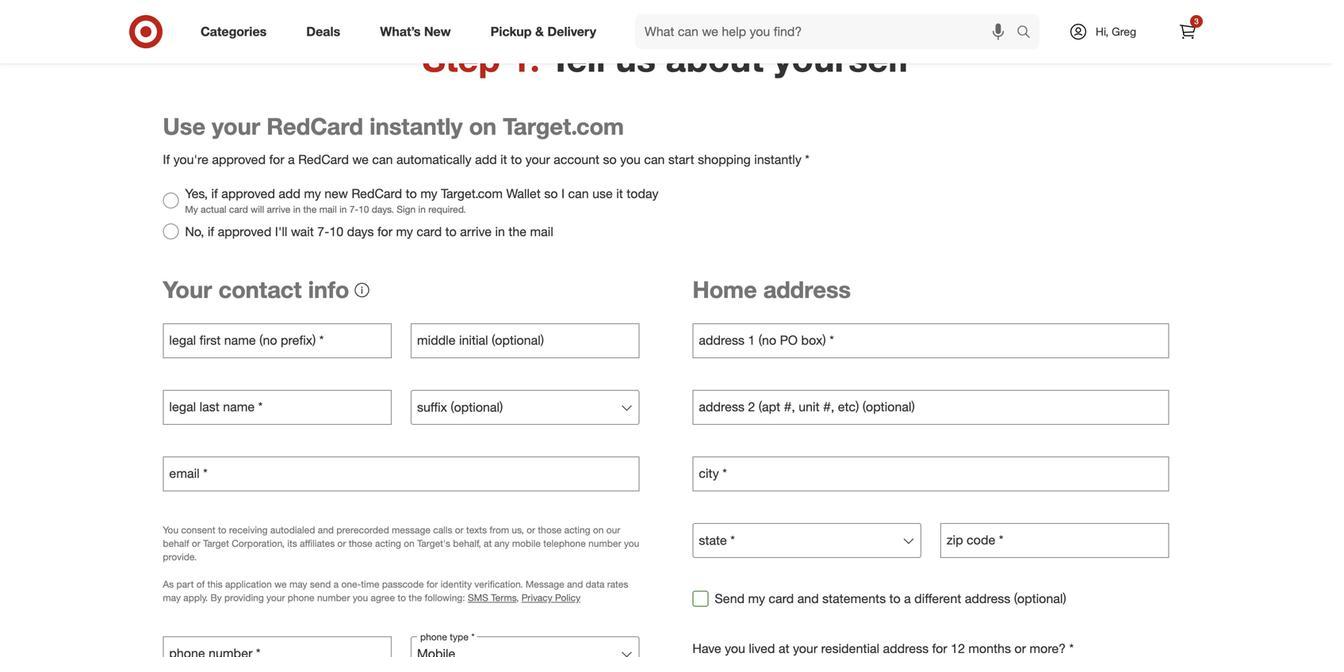 Task type: vqa. For each thing, say whether or not it's contained in the screenshot.
the bottom on
yes



Task type: locate. For each thing, give the bounding box(es) containing it.
a inside as part of this application we may send a one-time passcode for identity verification. message and data rates may apply. by providing your phone number you agree to the following:
[[334, 579, 339, 591]]

number down the send
[[317, 592, 350, 604]]

arrive down the required.
[[460, 224, 492, 239]]

acting up telephone
[[565, 524, 591, 536]]

&
[[535, 24, 544, 39]]

1 vertical spatial add
[[279, 186, 301, 201]]

today
[[627, 186, 659, 201]]

0 vertical spatial arrive
[[267, 204, 291, 216]]

None radio
[[163, 193, 179, 208]]

may down as on the left bottom of page
[[163, 592, 181, 604]]

card down the required.
[[417, 224, 442, 239]]

as part of this application we may send a one-time passcode for identity verification. message and data rates may apply. by providing your phone number you agree to the following:
[[163, 579, 629, 604]]

0 horizontal spatial we
[[275, 579, 287, 591]]

those down prerecorded
[[349, 538, 373, 550]]

add inside yes, if approved add my new redcard to my target.com wallet so i can use it today my actual card will arrive in the mail in 7-10 days. sign in required.
[[279, 186, 301, 201]]

pickup & delivery
[[491, 24, 597, 39]]

0 vertical spatial number
[[589, 538, 622, 550]]

delivery
[[548, 24, 597, 39]]

1 vertical spatial and
[[567, 579, 583, 591]]

number
[[589, 538, 622, 550], [317, 592, 350, 604]]

my up the required.
[[421, 186, 438, 201]]

1 vertical spatial so
[[544, 186, 558, 201]]

2 vertical spatial the
[[409, 592, 422, 604]]

add up i'll
[[279, 186, 301, 201]]

1 vertical spatial 7-
[[318, 224, 330, 239]]

0 vertical spatial redcard
[[267, 112, 363, 141]]

0 vertical spatial the
[[303, 204, 317, 216]]

categories
[[201, 24, 267, 39]]

0 horizontal spatial so
[[544, 186, 558, 201]]

behalf,
[[453, 538, 481, 550]]

agree
[[371, 592, 395, 604]]

2 vertical spatial redcard
[[352, 186, 402, 201]]

No, if approved I'll wait 7-10 days for my card to arrive in the mail radio
[[163, 224, 179, 240]]

to down passcode
[[398, 592, 406, 604]]

target.com up the required.
[[441, 186, 503, 201]]

1 horizontal spatial and
[[567, 579, 583, 591]]

to inside you consent to receiving autodialed and prerecorded message calls or texts from us, or those acting on our behalf or target corporation, its affiliates or those acting on target's behalf, at any mobile telephone number you provide.
[[218, 524, 227, 536]]

None text field
[[163, 324, 392, 359], [693, 324, 1170, 359], [693, 457, 1170, 492], [941, 524, 1170, 558], [163, 324, 392, 359], [693, 324, 1170, 359], [693, 457, 1170, 492], [941, 524, 1170, 558]]

1 vertical spatial a
[[334, 579, 339, 591]]

2 vertical spatial on
[[404, 538, 415, 550]]

what's
[[380, 24, 421, 39]]

to down the required.
[[446, 224, 457, 239]]

0 vertical spatial if
[[211, 186, 218, 201]]

step 1:
[[423, 36, 540, 80]]

can
[[372, 152, 393, 167], [644, 152, 665, 167], [568, 186, 589, 201]]

you
[[620, 152, 641, 167], [624, 538, 640, 550], [353, 592, 368, 604], [725, 641, 746, 657]]

you down "one-" at the left of page
[[353, 592, 368, 604]]

0 horizontal spatial 7-
[[318, 224, 330, 239]]

on down message
[[404, 538, 415, 550]]

so inside yes, if approved add my new redcard to my target.com wallet so i can use it today my actual card will arrive in the mail in 7-10 days. sign in required.
[[544, 186, 558, 201]]

or right us,
[[527, 524, 535, 536]]

can left start
[[644, 152, 665, 167]]

for down "days."
[[378, 224, 393, 239]]

2 vertical spatial a
[[905, 591, 911, 607]]

1 horizontal spatial a
[[334, 579, 339, 591]]

1 vertical spatial number
[[317, 592, 350, 604]]

number down our
[[589, 538, 622, 550]]

and inside you consent to receiving autodialed and prerecorded message calls or texts from us, or those acting on our behalf or target corporation, its affiliates or those acting on target's behalf, at any mobile telephone number you provide.
[[318, 524, 334, 536]]

1 horizontal spatial arrive
[[460, 224, 492, 239]]

1 vertical spatial approved
[[222, 186, 275, 201]]

2 horizontal spatial and
[[798, 591, 819, 607]]

receiving
[[229, 524, 268, 536]]

automatically
[[397, 152, 472, 167]]

on up if you're approved for a redcard we can automatically add it to your account so you can start shopping instantly *
[[469, 112, 497, 141]]

0 horizontal spatial on
[[404, 538, 415, 550]]

or up behalf,
[[455, 524, 464, 536]]

contact
[[219, 276, 302, 304]]

mobile
[[512, 538, 541, 550]]

it right use
[[617, 186, 623, 201]]

may up phone
[[290, 579, 307, 591]]

home
[[693, 276, 757, 304]]

2 vertical spatial address
[[883, 641, 929, 657]]

the up wait
[[303, 204, 317, 216]]

for up 'following:'
[[427, 579, 438, 591]]

add
[[475, 152, 497, 167], [279, 186, 301, 201]]

1 horizontal spatial the
[[409, 592, 422, 604]]

apply.
[[183, 592, 208, 604]]

if for yes,
[[211, 186, 218, 201]]

if up "actual"
[[211, 186, 218, 201]]

on
[[469, 112, 497, 141], [593, 524, 604, 536], [404, 538, 415, 550]]

and up policy
[[567, 579, 583, 591]]

approved inside yes, if approved add my new redcard to my target.com wallet so i can use it today my actual card will arrive in the mail in 7-10 days. sign in required.
[[222, 186, 275, 201]]

you up the 'rates'
[[624, 538, 640, 550]]

any
[[495, 538, 510, 550]]

for inside as part of this application we may send a one-time passcode for identity verification. message and data rates may apply. by providing your phone number you agree to the following:
[[427, 579, 438, 591]]

1 vertical spatial address
[[965, 591, 1011, 607]]

1 vertical spatial instantly
[[755, 152, 802, 167]]

10 left days in the left top of the page
[[330, 224, 344, 239]]

approved for add
[[222, 186, 275, 201]]

add right automatically
[[475, 152, 497, 167]]

or down consent
[[192, 538, 201, 550]]

10 left "days."
[[359, 204, 369, 216]]

0 horizontal spatial arrive
[[267, 204, 291, 216]]

2 vertical spatial and
[[798, 591, 819, 607]]

approved down will
[[218, 224, 272, 239]]

1 horizontal spatial it
[[617, 186, 623, 201]]

2 horizontal spatial the
[[509, 224, 527, 239]]

instantly up automatically
[[370, 112, 463, 141]]

at left any
[[484, 538, 492, 550]]

0 vertical spatial instantly
[[370, 112, 463, 141]]

the down passcode
[[409, 592, 422, 604]]

1 vertical spatial card
[[417, 224, 442, 239]]

0 vertical spatial and
[[318, 524, 334, 536]]

1 vertical spatial those
[[349, 538, 373, 550]]

0 horizontal spatial it
[[501, 152, 507, 167]]

so left i
[[544, 186, 558, 201]]

card right send
[[769, 591, 794, 607]]

to up target at the bottom
[[218, 524, 227, 536]]

and left statements
[[798, 591, 819, 607]]

0 vertical spatial a
[[288, 152, 295, 167]]

application
[[225, 579, 272, 591]]

1 horizontal spatial can
[[568, 186, 589, 201]]

providing
[[225, 592, 264, 604]]

on left our
[[593, 524, 604, 536]]

approved for i'll
[[218, 224, 272, 239]]

can inside yes, if approved add my new redcard to my target.com wallet so i can use it today my actual card will arrive in the mail in 7-10 days. sign in required.
[[568, 186, 589, 201]]

1 vertical spatial the
[[509, 224, 527, 239]]

can down the use your redcard instantly on target.com on the top left
[[372, 152, 393, 167]]

us
[[616, 36, 656, 80]]

card left will
[[229, 204, 248, 216]]

None telephone field
[[163, 637, 392, 658]]

sms
[[468, 592, 489, 604]]

rates
[[607, 579, 629, 591]]

wallet
[[506, 186, 541, 201]]

approved right you're
[[212, 152, 266, 167]]

if right "no,"
[[208, 224, 214, 239]]

mail down new
[[319, 204, 337, 216]]

its
[[287, 538, 297, 550]]

you inside you consent to receiving autodialed and prerecorded message calls or texts from us, or those acting on our behalf or target corporation, its affiliates or those acting on target's behalf, at any mobile telephone number you provide.
[[624, 538, 640, 550]]

0 horizontal spatial *
[[805, 152, 810, 167]]

card
[[229, 204, 248, 216], [417, 224, 442, 239], [769, 591, 794, 607]]

approved up will
[[222, 186, 275, 201]]

your left phone
[[267, 592, 285, 604]]

3 link
[[1171, 14, 1206, 49]]

it up 'wallet'
[[501, 152, 507, 167]]

1 vertical spatial mail
[[530, 224, 554, 239]]

a up wait
[[288, 152, 295, 167]]

privacy
[[522, 592, 553, 604]]

12
[[951, 641, 965, 657]]

you up today
[[620, 152, 641, 167]]

sms terms , privacy policy
[[468, 592, 581, 604]]

consent
[[181, 524, 215, 536]]

sms terms link
[[468, 592, 517, 604]]

0 vertical spatial card
[[229, 204, 248, 216]]

we right application
[[275, 579, 287, 591]]

months
[[969, 641, 1012, 657]]

1 horizontal spatial *
[[1070, 641, 1074, 657]]

0 horizontal spatial mail
[[319, 204, 337, 216]]

1 vertical spatial it
[[617, 186, 623, 201]]

redcard
[[267, 112, 363, 141], [298, 152, 349, 167], [352, 186, 402, 201]]

1 horizontal spatial 10
[[359, 204, 369, 216]]

2 horizontal spatial a
[[905, 591, 911, 607]]

acting down message
[[375, 538, 401, 550]]

address
[[764, 276, 851, 304], [965, 591, 1011, 607], [883, 641, 929, 657]]

your inside as part of this application we may send a one-time passcode for identity verification. message and data rates may apply. by providing your phone number you agree to the following:
[[267, 592, 285, 604]]

send
[[715, 591, 745, 607]]

7- inside yes, if approved add my new redcard to my target.com wallet so i can use it today my actual card will arrive in the mail in 7-10 days. sign in required.
[[350, 204, 359, 216]]

so right account
[[603, 152, 617, 167]]

0 vertical spatial address
[[764, 276, 851, 304]]

a left different at the right of page
[[905, 591, 911, 607]]

pickup & delivery link
[[477, 14, 616, 49]]

and up affiliates
[[318, 524, 334, 536]]

the down 'wallet'
[[509, 224, 527, 239]]

0 horizontal spatial can
[[372, 152, 393, 167]]

new
[[424, 24, 451, 39]]

required.
[[429, 204, 466, 216]]

our
[[607, 524, 621, 536]]

us,
[[512, 524, 524, 536]]

7- right wait
[[318, 224, 330, 239]]

0 horizontal spatial those
[[349, 538, 373, 550]]

1 horizontal spatial so
[[603, 152, 617, 167]]

7- up days in the left top of the page
[[350, 204, 359, 216]]

texts
[[466, 524, 487, 536]]

have you lived at your residential address for 12 months or more? *
[[693, 641, 1074, 657]]

0 vertical spatial add
[[475, 152, 497, 167]]

1 horizontal spatial add
[[475, 152, 497, 167]]

at right lived
[[779, 641, 790, 657]]

0 horizontal spatial card
[[229, 204, 248, 216]]

2 vertical spatial approved
[[218, 224, 272, 239]]

1 horizontal spatial 7-
[[350, 204, 359, 216]]

can right i
[[568, 186, 589, 201]]

2 horizontal spatial address
[[965, 591, 1011, 607]]

0 vertical spatial mail
[[319, 204, 337, 216]]

mail down 'wallet'
[[530, 224, 554, 239]]

1 vertical spatial may
[[163, 592, 181, 604]]

so
[[603, 152, 617, 167], [544, 186, 558, 201]]

10 inside yes, if approved add my new redcard to my target.com wallet so i can use it today my actual card will arrive in the mail in 7-10 days. sign in required.
[[359, 204, 369, 216]]

1 vertical spatial if
[[208, 224, 214, 239]]

0 vertical spatial approved
[[212, 152, 266, 167]]

a left "one-" at the left of page
[[334, 579, 339, 591]]

0 horizontal spatial at
[[484, 538, 492, 550]]

wait
[[291, 224, 314, 239]]

if
[[211, 186, 218, 201], [208, 224, 214, 239]]

it inside yes, if approved add my new redcard to my target.com wallet so i can use it today my actual card will arrive in the mail in 7-10 days. sign in required.
[[617, 186, 623, 201]]

2 horizontal spatial on
[[593, 524, 604, 536]]

What can we help you find? suggestions appear below search field
[[635, 14, 1021, 49]]

Send my card and statements to a different address (optional) checkbox
[[693, 591, 709, 607]]

instantly right shopping
[[755, 152, 802, 167]]

number inside as part of this application we may send a one-time passcode for identity verification. message and data rates may apply. by providing your phone number you agree to the following:
[[317, 592, 350, 604]]

3
[[1195, 16, 1199, 26]]

0 vertical spatial those
[[538, 524, 562, 536]]

may
[[290, 579, 307, 591], [163, 592, 181, 604]]

None text field
[[411, 324, 640, 359], [163, 390, 392, 425], [693, 390, 1170, 425], [163, 457, 640, 492], [411, 324, 640, 359], [163, 390, 392, 425], [693, 390, 1170, 425], [163, 457, 640, 492]]

arrive right will
[[267, 204, 291, 216]]

privacy policy link
[[522, 592, 581, 604]]

we
[[353, 152, 369, 167], [275, 579, 287, 591]]

0 vertical spatial 10
[[359, 204, 369, 216]]

0 vertical spatial acting
[[565, 524, 591, 536]]

target.com
[[503, 112, 624, 141], [441, 186, 503, 201]]

1 vertical spatial at
[[779, 641, 790, 657]]

0 vertical spatial may
[[290, 579, 307, 591]]

0 horizontal spatial 10
[[330, 224, 344, 239]]

you inside as part of this application we may send a one-time passcode for identity verification. message and data rates may apply. by providing your phone number you agree to the following:
[[353, 592, 368, 604]]

mail
[[319, 204, 337, 216], [530, 224, 554, 239]]

to inside as part of this application we may send a one-time passcode for identity verification. message and data rates may apply. by providing your phone number you agree to the following:
[[398, 592, 406, 604]]

send
[[310, 579, 331, 591]]

0 vertical spatial it
[[501, 152, 507, 167]]

to up sign
[[406, 186, 417, 201]]

we down the use your redcard instantly on target.com on the top left
[[353, 152, 369, 167]]

0 vertical spatial so
[[603, 152, 617, 167]]

1 vertical spatial target.com
[[441, 186, 503, 201]]

calls
[[433, 524, 453, 536]]

no, if approved i'll wait 7-10 days for my card to arrive in the mail
[[185, 224, 554, 239]]

you consent to receiving autodialed and prerecorded message calls or texts from us, or those acting on our behalf or target corporation, its affiliates or those acting on target's behalf, at any mobile telephone number you provide.
[[163, 524, 640, 563]]

target.com up account
[[503, 112, 624, 141]]

your right lived
[[793, 641, 818, 657]]

0 horizontal spatial acting
[[375, 538, 401, 550]]

0 horizontal spatial the
[[303, 204, 317, 216]]

1 horizontal spatial card
[[417, 224, 442, 239]]

a
[[288, 152, 295, 167], [334, 579, 339, 591], [905, 591, 911, 607]]

account
[[554, 152, 600, 167]]

those up telephone
[[538, 524, 562, 536]]

0 vertical spatial on
[[469, 112, 497, 141]]

1 vertical spatial we
[[275, 579, 287, 591]]

2 horizontal spatial card
[[769, 591, 794, 607]]

about
[[666, 36, 764, 80]]

0 horizontal spatial add
[[279, 186, 301, 201]]

if inside yes, if approved add my new redcard to my target.com wallet so i can use it today my actual card will arrive in the mail in 7-10 days. sign in required.
[[211, 186, 218, 201]]

your contact info
[[163, 276, 349, 304]]

what's new link
[[367, 14, 471, 49]]

1 horizontal spatial number
[[589, 538, 622, 550]]

2 vertical spatial card
[[769, 591, 794, 607]]

0 vertical spatial we
[[353, 152, 369, 167]]



Task type: describe. For each thing, give the bounding box(es) containing it.
the inside yes, if approved add my new redcard to my target.com wallet so i can use it today my actual card will arrive in the mail in 7-10 days. sign in required.
[[303, 204, 317, 216]]

no,
[[185, 224, 204, 239]]

shopping
[[698, 152, 751, 167]]

you're
[[174, 152, 209, 167]]

1 vertical spatial 10
[[330, 224, 344, 239]]

target's
[[417, 538, 451, 550]]

search button
[[1010, 14, 1048, 52]]

part
[[177, 579, 194, 591]]

actual
[[201, 204, 227, 216]]

data
[[586, 579, 605, 591]]

1 horizontal spatial on
[[469, 112, 497, 141]]

more?
[[1030, 641, 1066, 657]]

pickup
[[491, 24, 532, 39]]

i'll
[[275, 224, 288, 239]]

yes, if approved add my new redcard to my target.com wallet so i can use it today my actual card will arrive in the mail in 7-10 days. sign in required.
[[185, 186, 659, 216]]

terms
[[491, 592, 517, 604]]

1:
[[510, 36, 540, 80]]

1 vertical spatial arrive
[[460, 224, 492, 239]]

residential
[[822, 641, 880, 657]]

(optional)
[[1015, 591, 1067, 607]]

one-
[[341, 579, 361, 591]]

identity
[[441, 579, 472, 591]]

your right 'use'
[[212, 112, 260, 141]]

my left new
[[304, 186, 321, 201]]

i
[[562, 186, 565, 201]]

card inside yes, if approved add my new redcard to my target.com wallet so i can use it today my actual card will arrive in the mail in 7-10 days. sign in required.
[[229, 204, 248, 216]]

passcode
[[382, 579, 424, 591]]

1 horizontal spatial those
[[538, 524, 562, 536]]

1 horizontal spatial we
[[353, 152, 369, 167]]

from
[[490, 524, 509, 536]]

my
[[185, 204, 198, 216]]

my right send
[[749, 591, 765, 607]]

statements
[[823, 591, 886, 607]]

sign
[[397, 204, 416, 216]]

for left 12
[[933, 641, 948, 657]]

in right sign
[[418, 204, 426, 216]]

,
[[517, 592, 519, 604]]

1 horizontal spatial address
[[883, 641, 929, 657]]

the inside as part of this application we may send a one-time passcode for identity verification. message and data rates may apply. by providing your phone number you agree to the following:
[[409, 592, 422, 604]]

hi, greg
[[1096, 25, 1137, 38]]

in down if you're approved for a redcard we can automatically add it to your account so you can start shopping instantly *
[[495, 224, 505, 239]]

we inside as part of this application we may send a one-time passcode for identity verification. message and data rates may apply. by providing your phone number you agree to the following:
[[275, 579, 287, 591]]

you
[[163, 524, 179, 536]]

1 horizontal spatial mail
[[530, 224, 554, 239]]

affiliates
[[300, 538, 335, 550]]

what's new
[[380, 24, 451, 39]]

yourself
[[774, 36, 910, 80]]

to inside yes, if approved add my new redcard to my target.com wallet so i can use it today my actual card will arrive in the mail in 7-10 days. sign in required.
[[406, 186, 417, 201]]

policy
[[555, 592, 581, 604]]

0 horizontal spatial address
[[764, 276, 851, 304]]

message
[[526, 579, 565, 591]]

1 horizontal spatial at
[[779, 641, 790, 657]]

your
[[163, 276, 212, 304]]

0 vertical spatial target.com
[[503, 112, 624, 141]]

days.
[[372, 204, 394, 216]]

redcard inside yes, if approved add my new redcard to my target.com wallet so i can use it today my actual card will arrive in the mail in 7-10 days. sign in required.
[[352, 186, 402, 201]]

to right statements
[[890, 591, 901, 607]]

send my card and statements to a different address (optional)
[[715, 591, 1067, 607]]

of
[[197, 579, 205, 591]]

arrive inside yes, if approved add my new redcard to my target.com wallet so i can use it today my actual card will arrive in the mail in 7-10 days. sign in required.
[[267, 204, 291, 216]]

for up i'll
[[269, 152, 285, 167]]

target.com inside yes, if approved add my new redcard to my target.com wallet so i can use it today my actual card will arrive in the mail in 7-10 days. sign in required.
[[441, 186, 503, 201]]

info
[[308, 276, 349, 304]]

lived
[[749, 641, 775, 657]]

tell
[[550, 36, 606, 80]]

deals
[[306, 24, 341, 39]]

1 horizontal spatial instantly
[[755, 152, 802, 167]]

use
[[163, 112, 206, 141]]

target
[[203, 538, 229, 550]]

following:
[[425, 592, 465, 604]]

autodialed
[[270, 524, 315, 536]]

greg
[[1112, 25, 1137, 38]]

will
[[251, 204, 264, 216]]

1 horizontal spatial may
[[290, 579, 307, 591]]

different
[[915, 591, 962, 607]]

to up 'wallet'
[[511, 152, 522, 167]]

new
[[325, 186, 348, 201]]

prerecorded
[[337, 524, 389, 536]]

if you're approved for a redcard we can automatically add it to your account so you can start shopping instantly *
[[163, 152, 810, 167]]

verification.
[[475, 579, 523, 591]]

my down sign
[[396, 224, 413, 239]]

in down new
[[340, 204, 347, 216]]

yes,
[[185, 186, 208, 201]]

categories link
[[187, 14, 287, 49]]

if for no,
[[208, 224, 214, 239]]

number inside you consent to receiving autodialed and prerecorded message calls or texts from us, or those acting on our behalf or target corporation, its affiliates or those acting on target's behalf, at any mobile telephone number you provide.
[[589, 538, 622, 550]]

deals link
[[293, 14, 360, 49]]

you left lived
[[725, 641, 746, 657]]

time
[[361, 579, 380, 591]]

2 horizontal spatial can
[[644, 152, 665, 167]]

at inside you consent to receiving autodialed and prerecorded message calls or texts from us, or those acting on our behalf or target corporation, its affiliates or those acting on target's behalf, at any mobile telephone number you provide.
[[484, 538, 492, 550]]

step
[[423, 36, 500, 80]]

approved for for
[[212, 152, 266, 167]]

1 vertical spatial on
[[593, 524, 604, 536]]

your up 'wallet'
[[526, 152, 550, 167]]

1 vertical spatial redcard
[[298, 152, 349, 167]]

0 horizontal spatial instantly
[[370, 112, 463, 141]]

0 horizontal spatial may
[[163, 592, 181, 604]]

telephone
[[544, 538, 586, 550]]

or left more?
[[1015, 641, 1027, 657]]

1 vertical spatial *
[[1070, 641, 1074, 657]]

tell us about yourself
[[550, 36, 910, 80]]

message
[[392, 524, 431, 536]]

or right affiliates
[[338, 538, 346, 550]]

this
[[207, 579, 223, 591]]

hi,
[[1096, 25, 1109, 38]]

if
[[163, 152, 170, 167]]

have
[[693, 641, 722, 657]]

mail inside yes, if approved add my new redcard to my target.com wallet so i can use it today my actual card will arrive in the mail in 7-10 days. sign in required.
[[319, 204, 337, 216]]

and inside as part of this application we may send a one-time passcode for identity verification. message and data rates may apply. by providing your phone number you agree to the following:
[[567, 579, 583, 591]]

1 horizontal spatial acting
[[565, 524, 591, 536]]

in up wait
[[293, 204, 301, 216]]

phone
[[288, 592, 315, 604]]

by
[[211, 592, 222, 604]]



